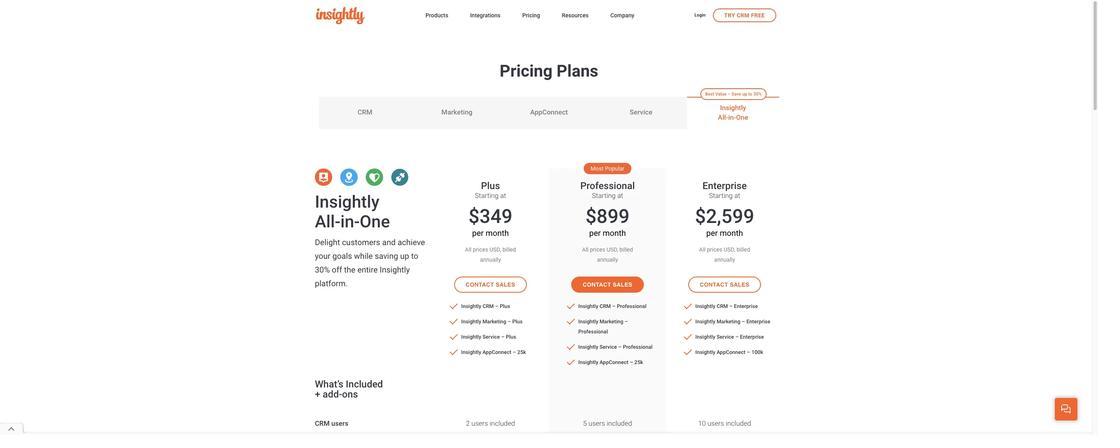 Task type: locate. For each thing, give the bounding box(es) containing it.
3 prices from the left
[[707, 247, 723, 253]]

free
[[751, 12, 765, 18]]

all- down value
[[718, 114, 729, 122]]

1 at from the left
[[501, 192, 506, 200]]

1 vertical spatial 30%
[[315, 265, 330, 275]]

contact sales for enterprise
[[700, 282, 750, 288]]

what's
[[315, 379, 344, 391]]

plus for crm
[[500, 304, 510, 310]]

crm users
[[315, 420, 349, 428]]

25k for insightly service – plus
[[518, 350, 526, 356]]

2 horizontal spatial per month
[[707, 229, 743, 238]]

3 annually from the left
[[715, 257, 736, 263]]

included right 5
[[607, 420, 632, 428]]

1 contact from the left
[[466, 282, 494, 288]]

users
[[332, 420, 349, 428], [472, 420, 488, 428], [589, 420, 605, 428], [708, 420, 724, 428]]

included for 10 users included
[[726, 420, 751, 428]]

contact sales link up the insightly crm – plus
[[454, 277, 527, 293]]

one
[[736, 114, 749, 122], [360, 212, 390, 232]]

users for crm
[[332, 420, 349, 428]]

0 horizontal spatial insightly all-in-one
[[315, 192, 390, 232]]

5
[[583, 420, 587, 428]]

1 horizontal spatial up
[[743, 92, 748, 97]]

3 sales from the left
[[730, 282, 750, 288]]

contact sales for plus
[[466, 282, 516, 288]]

1 horizontal spatial month
[[603, 229, 626, 238]]

contact up insightly crm – enterprise
[[700, 282, 729, 288]]

at inside enterprise starting at
[[735, 192, 741, 200]]

plans
[[557, 61, 599, 81]]

enterprise
[[703, 180, 747, 192], [734, 304, 758, 310], [747, 319, 771, 325], [740, 334, 764, 341]]

contact sales button for plus
[[454, 277, 527, 293]]

contact sales button
[[454, 277, 527, 293], [572, 277, 644, 293], [689, 277, 761, 293]]

1 included from the left
[[490, 420, 515, 428]]

plus
[[481, 180, 500, 192], [500, 304, 510, 310], [513, 319, 523, 325], [506, 334, 517, 341]]

0 vertical spatial in-
[[729, 114, 736, 122]]

3 per from the left
[[707, 229, 718, 238]]

30% right save
[[754, 92, 762, 97]]

products link
[[426, 11, 449, 21]]

professional
[[581, 180, 635, 192], [617, 304, 647, 310], [579, 329, 608, 335], [623, 345, 653, 351]]

0 horizontal spatial at
[[501, 192, 506, 200]]

2 sales from the left
[[613, 282, 633, 288]]

at
[[501, 192, 506, 200], [618, 192, 624, 200], [735, 192, 741, 200]]

enterprise for crm
[[734, 304, 758, 310]]

0 horizontal spatial up
[[400, 252, 409, 261]]

0 horizontal spatial to
[[411, 252, 419, 261]]

3 contact sales link from the left
[[689, 277, 761, 293]]

1 contact sales from the left
[[466, 282, 516, 288]]

1 horizontal spatial starting
[[592, 192, 616, 200]]

1 horizontal spatial contact sales link
[[572, 277, 644, 293]]

insightly appconnect – 100k
[[696, 350, 764, 356]]

marketing inside the products and bundles tab list
[[442, 108, 473, 116]]

save
[[732, 92, 742, 97]]

contact sales link
[[454, 277, 527, 293], [572, 277, 644, 293], [689, 277, 761, 293]]

while
[[354, 252, 373, 261]]

3 users from the left
[[589, 420, 605, 428]]

crm
[[737, 12, 750, 18], [358, 108, 373, 116], [483, 304, 494, 310], [600, 304, 611, 310], [717, 304, 728, 310], [315, 420, 330, 428]]

– up insightly marketing – plus
[[495, 304, 499, 310]]

resources
[[562, 12, 589, 19]]

insightly service – enterprise
[[696, 334, 764, 341]]

10
[[699, 420, 706, 428]]

pricing for pricing plans
[[500, 61, 553, 81]]

5 users included
[[583, 420, 632, 428]]

+
[[315, 389, 320, 401]]

the
[[344, 265, 356, 275]]

2 horizontal spatial all prices usd, billed annually
[[700, 247, 751, 263]]

1 horizontal spatial 30%
[[754, 92, 762, 97]]

3 month from the left
[[720, 229, 743, 238]]

enterprise for service
[[740, 334, 764, 341]]

popular
[[605, 165, 625, 172]]

professional up insightly marketing – professional
[[617, 304, 647, 310]]

marketing inside insightly marketing – professional
[[600, 319, 624, 325]]

insightly down the insightly crm – professional
[[579, 319, 599, 325]]

0 horizontal spatial all
[[465, 247, 472, 253]]

insightly marketing – professional
[[579, 319, 628, 335]]

1 horizontal spatial usd,
[[607, 247, 619, 253]]

insightly down insightly service – enterprise on the right bottom
[[696, 350, 716, 356]]

sales for plus
[[496, 282, 516, 288]]

1 vertical spatial up
[[400, 252, 409, 261]]

2 horizontal spatial contact
[[700, 282, 729, 288]]

achieve
[[398, 238, 425, 248]]

billed
[[503, 247, 516, 253], [620, 247, 633, 253], [737, 247, 751, 253]]

2 horizontal spatial all
[[700, 247, 706, 253]]

insightly appconnect – 25k
[[461, 350, 526, 356], [579, 360, 644, 366]]

1 all prices usd, billed annually from the left
[[465, 247, 516, 263]]

insightly marketing – enterprise
[[696, 319, 771, 325]]

insightly down insightly service – plus
[[461, 350, 481, 356]]

0 horizontal spatial month
[[486, 229, 509, 238]]

billed for enterprise
[[737, 247, 751, 253]]

0 horizontal spatial starting
[[475, 192, 499, 200]]

0 vertical spatial insightly all-in-one
[[718, 104, 749, 122]]

0 horizontal spatial one
[[360, 212, 390, 232]]

sales
[[496, 282, 516, 288], [613, 282, 633, 288], [730, 282, 750, 288]]

2 at from the left
[[618, 192, 624, 200]]

crm icon image
[[315, 169, 332, 186]]

login link
[[695, 12, 706, 19]]

all for plus
[[465, 247, 472, 253]]

2 included from the left
[[607, 420, 632, 428]]

insightly appconnect – 25k down insightly service – plus
[[461, 350, 526, 356]]

0 horizontal spatial usd,
[[490, 247, 501, 253]]

0 horizontal spatial prices
[[473, 247, 488, 253]]

3 billed from the left
[[737, 247, 751, 253]]

2
[[466, 420, 470, 428]]

insightly appconnect – 25k down insightly service – professional
[[579, 360, 644, 366]]

annually
[[480, 257, 501, 263], [597, 257, 618, 263], [715, 257, 736, 263]]

marketing for insightly crm – enterprise
[[717, 319, 741, 325]]

0 horizontal spatial contact sales button
[[454, 277, 527, 293]]

contact sales button up the insightly crm – plus
[[454, 277, 527, 293]]

1 per month from the left
[[472, 229, 509, 238]]

0 vertical spatial 30%
[[754, 92, 762, 97]]

insightly all-in-one up "customers"
[[315, 192, 390, 232]]

per month
[[472, 229, 509, 238], [590, 229, 626, 238], [707, 229, 743, 238]]

users right '10'
[[708, 420, 724, 428]]

contact for enterprise
[[700, 282, 729, 288]]

included right '10'
[[726, 420, 751, 428]]

1 month from the left
[[486, 229, 509, 238]]

included
[[346, 379, 383, 391]]

service icon image
[[366, 169, 383, 186]]

month
[[486, 229, 509, 238], [603, 229, 626, 238], [720, 229, 743, 238]]

appconnect icon image
[[391, 169, 409, 186]]

insightly up insightly marketing – professional
[[579, 304, 599, 310]]

professional inside insightly marketing – professional
[[579, 329, 608, 335]]

users right 2
[[472, 420, 488, 428]]

appconnect inside "link"
[[530, 108, 568, 116]]

2 users from the left
[[472, 420, 488, 428]]

contact sales link up insightly crm – enterprise
[[689, 277, 761, 293]]

1 starting from the left
[[475, 192, 499, 200]]

2 horizontal spatial at
[[735, 192, 741, 200]]

1 horizontal spatial annually
[[597, 257, 618, 263]]

1 horizontal spatial all-
[[718, 114, 729, 122]]

1 billed from the left
[[503, 247, 516, 253]]

best value – save up to 30%
[[706, 92, 762, 97]]

professional for marketing
[[579, 329, 608, 335]]

0 horizontal spatial all-
[[315, 212, 341, 232]]

1 horizontal spatial included
[[607, 420, 632, 428]]

2 horizontal spatial contact sales link
[[689, 277, 761, 293]]

0 horizontal spatial billed
[[503, 247, 516, 253]]

1 horizontal spatial all
[[582, 247, 589, 253]]

2 horizontal spatial month
[[720, 229, 743, 238]]

0 horizontal spatial 30%
[[315, 265, 330, 275]]

contact up the insightly crm – professional
[[583, 282, 611, 288]]

to right save
[[749, 92, 753, 97]]

– down insightly marketing – plus
[[501, 334, 505, 341]]

1 horizontal spatial contact sales
[[583, 282, 633, 288]]

3 starting from the left
[[709, 192, 733, 200]]

–
[[728, 92, 731, 97], [495, 304, 499, 310], [613, 304, 616, 310], [730, 304, 733, 310], [508, 319, 511, 325], [625, 319, 628, 325], [742, 319, 746, 325], [501, 334, 505, 341], [736, 334, 739, 341], [619, 345, 622, 351], [513, 350, 516, 356], [747, 350, 751, 356], [630, 360, 633, 366]]

1 vertical spatial pricing
[[500, 61, 553, 81]]

0 horizontal spatial per month
[[472, 229, 509, 238]]

3 all from the left
[[700, 247, 706, 253]]

2 starting from the left
[[592, 192, 616, 200]]

sales up insightly crm – enterprise
[[730, 282, 750, 288]]

30% inside delight customers and achieve your goals while saving up to 30% off the entire insightly platform.
[[315, 265, 330, 275]]

1 horizontal spatial insightly all-in-one
[[718, 104, 749, 122]]

1 vertical spatial all-
[[315, 212, 341, 232]]

service
[[630, 108, 653, 116], [483, 334, 500, 341], [717, 334, 734, 341], [600, 345, 617, 351]]

service for insightly crm – plus
[[483, 334, 500, 341]]

all
[[465, 247, 472, 253], [582, 247, 589, 253], [700, 247, 706, 253]]

3 contact sales from the left
[[700, 282, 750, 288]]

1 vertical spatial insightly all-in-one
[[315, 192, 390, 232]]

3 at from the left
[[735, 192, 741, 200]]

contact sales link up the insightly crm – professional
[[572, 277, 644, 293]]

appconnect for insightly crm – enterprise
[[717, 350, 746, 356]]

professional up insightly service – professional
[[579, 329, 608, 335]]

crm link
[[319, 97, 411, 129]]

0 vertical spatial one
[[736, 114, 749, 122]]

saving
[[375, 252, 398, 261]]

2 billed from the left
[[620, 247, 633, 253]]

0 vertical spatial insightly appconnect – 25k
[[461, 350, 526, 356]]

marketing
[[442, 108, 473, 116], [483, 319, 507, 325], [600, 319, 624, 325], [717, 319, 741, 325]]

insightly logo link
[[316, 7, 413, 24]]

0 horizontal spatial sales
[[496, 282, 516, 288]]

1 horizontal spatial insightly appconnect – 25k
[[579, 360, 644, 366]]

0 vertical spatial to
[[749, 92, 753, 97]]

1 horizontal spatial to
[[749, 92, 753, 97]]

crm inside "button"
[[737, 12, 750, 18]]

all prices usd, billed annually
[[465, 247, 516, 263], [582, 247, 633, 263], [700, 247, 751, 263]]

1 horizontal spatial 25k
[[635, 360, 644, 366]]

– down insightly marketing – professional
[[619, 345, 622, 351]]

3 usd, from the left
[[724, 247, 736, 253]]

users down 'add-'
[[332, 420, 349, 428]]

1 horizontal spatial per
[[590, 229, 601, 238]]

contact sales up the insightly crm – professional
[[583, 282, 633, 288]]

– up insightly marketing – enterprise
[[730, 304, 733, 310]]

1 horizontal spatial contact sales button
[[572, 277, 644, 293]]

0 horizontal spatial 25k
[[518, 350, 526, 356]]

pricing
[[523, 12, 540, 19], [500, 61, 553, 81]]

0 horizontal spatial contact sales
[[466, 282, 516, 288]]

to down achieve
[[411, 252, 419, 261]]

25k
[[518, 350, 526, 356], [635, 360, 644, 366]]

plus starting at
[[475, 180, 506, 200]]

1 horizontal spatial contact
[[583, 282, 611, 288]]

2 horizontal spatial contact sales
[[700, 282, 750, 288]]

to
[[749, 92, 753, 97], [411, 252, 419, 261]]

up right save
[[743, 92, 748, 97]]

insightly down saving on the bottom left of the page
[[380, 265, 410, 275]]

usd,
[[490, 247, 501, 253], [607, 247, 619, 253], [724, 247, 736, 253]]

in- down best value – save up to 30%
[[729, 114, 736, 122]]

1 horizontal spatial all prices usd, billed annually
[[582, 247, 633, 263]]

insightly service – professional
[[579, 345, 653, 351]]

up
[[743, 92, 748, 97], [400, 252, 409, 261]]

one up "customers"
[[360, 212, 390, 232]]

2 horizontal spatial per
[[707, 229, 718, 238]]

2 per from the left
[[590, 229, 601, 238]]

contact
[[466, 282, 494, 288], [583, 282, 611, 288], [700, 282, 729, 288]]

starting inside professional starting at
[[592, 192, 616, 200]]

4 users from the left
[[708, 420, 724, 428]]

2 horizontal spatial starting
[[709, 192, 733, 200]]

insightly up insightly appconnect – 100k
[[696, 334, 716, 341]]

1 contact sales link from the left
[[454, 277, 527, 293]]

0 vertical spatial pricing
[[523, 12, 540, 19]]

2 horizontal spatial billed
[[737, 247, 751, 253]]

starting inside enterprise starting at
[[709, 192, 733, 200]]

at inside professional starting at
[[618, 192, 624, 200]]

prices for plus
[[473, 247, 488, 253]]

insightly all-in-one
[[718, 104, 749, 122], [315, 192, 390, 232]]

enterprise starting at
[[703, 180, 747, 200]]

1 horizontal spatial sales
[[613, 282, 633, 288]]

insightly
[[720, 104, 747, 112], [315, 192, 380, 212], [380, 265, 410, 275], [461, 304, 481, 310], [579, 304, 599, 310], [696, 304, 716, 310], [461, 319, 481, 325], [579, 319, 599, 325], [696, 319, 716, 325], [461, 334, 481, 341], [696, 334, 716, 341], [579, 345, 599, 351], [461, 350, 481, 356], [696, 350, 716, 356], [579, 360, 599, 366]]

2 horizontal spatial usd,
[[724, 247, 736, 253]]

2 horizontal spatial annually
[[715, 257, 736, 263]]

at inside plus starting at
[[501, 192, 506, 200]]

1 usd, from the left
[[490, 247, 501, 253]]

1 contact sales button from the left
[[454, 277, 527, 293]]

included for 5 users included
[[607, 420, 632, 428]]

insightly all-in-one inside the products and bundles tab list
[[718, 104, 749, 122]]

1 per from the left
[[472, 229, 484, 238]]

1 vertical spatial one
[[360, 212, 390, 232]]

2 per month from the left
[[590, 229, 626, 238]]

in- up "customers"
[[341, 212, 360, 232]]

sales up the insightly crm – professional
[[613, 282, 633, 288]]

2 horizontal spatial contact sales button
[[689, 277, 761, 293]]

add-
[[323, 389, 342, 401]]

0 vertical spatial up
[[743, 92, 748, 97]]

users for 2
[[472, 420, 488, 428]]

1 vertical spatial to
[[411, 252, 419, 261]]

2 month from the left
[[603, 229, 626, 238]]

contact sales up the insightly crm – plus
[[466, 282, 516, 288]]

all-
[[718, 114, 729, 122], [315, 212, 341, 232]]

insightly down best value – save up to 30%
[[720, 104, 747, 112]]

one down save
[[736, 114, 749, 122]]

insightly up insightly marketing – plus
[[461, 304, 481, 310]]

delight customers and achieve your goals while saving up to 30% off the entire insightly platform.
[[315, 238, 425, 289]]

prices
[[473, 247, 488, 253], [590, 247, 606, 253], [707, 247, 723, 253]]

1 horizontal spatial in-
[[729, 114, 736, 122]]

starting
[[475, 192, 499, 200], [592, 192, 616, 200], [709, 192, 733, 200]]

crm for try crm free
[[737, 12, 750, 18]]

3 contact from the left
[[700, 282, 729, 288]]

0 horizontal spatial contact sales link
[[454, 277, 527, 293]]

30% down your
[[315, 265, 330, 275]]

– up insightly service – enterprise on the right bottom
[[742, 319, 746, 325]]

in-
[[729, 114, 736, 122], [341, 212, 360, 232]]

included
[[490, 420, 515, 428], [607, 420, 632, 428], [726, 420, 751, 428]]

insightly appconnect – 25k for plus
[[461, 350, 526, 356]]

all- up delight on the bottom of the page
[[315, 212, 341, 232]]

starting for enterprise
[[709, 192, 733, 200]]

0 horizontal spatial included
[[490, 420, 515, 428]]

annually for enterprise
[[715, 257, 736, 263]]

contact for plus
[[466, 282, 494, 288]]

1 vertical spatial 25k
[[635, 360, 644, 366]]

1 horizontal spatial billed
[[620, 247, 633, 253]]

0 horizontal spatial insightly appconnect – 25k
[[461, 350, 526, 356]]

annually for plus
[[480, 257, 501, 263]]

contact sales button up insightly crm – enterprise
[[689, 277, 761, 293]]

0 horizontal spatial all prices usd, billed annually
[[465, 247, 516, 263]]

contact sales button for enterprise
[[689, 277, 761, 293]]

1 horizontal spatial one
[[736, 114, 749, 122]]

pricing link
[[523, 11, 540, 21]]

contact sales up insightly crm – enterprise
[[700, 282, 750, 288]]

0 vertical spatial 25k
[[518, 350, 526, 356]]

0 horizontal spatial in-
[[341, 212, 360, 232]]

2 horizontal spatial prices
[[707, 247, 723, 253]]

0 horizontal spatial contact
[[466, 282, 494, 288]]

per
[[472, 229, 484, 238], [590, 229, 601, 238], [707, 229, 718, 238]]

2 horizontal spatial included
[[726, 420, 751, 428]]

plus inside plus starting at
[[481, 180, 500, 192]]

– down insightly marketing – enterprise
[[736, 334, 739, 341]]

all prices usd, billed annually for plus
[[465, 247, 516, 263]]

insightly all-in-one down best value – save up to 30%
[[718, 104, 749, 122]]

to inside the products and bundles tab list
[[749, 92, 753, 97]]

marketing icon image
[[341, 169, 358, 186]]

pricing for pricing
[[523, 12, 540, 19]]

1 all from the left
[[465, 247, 472, 253]]

– left 100k
[[747, 350, 751, 356]]

service for insightly crm – professional
[[600, 345, 617, 351]]

insightly inside delight customers and achieve your goals while saving up to 30% off the entire insightly platform.
[[380, 265, 410, 275]]

included right 2
[[490, 420, 515, 428]]

1 horizontal spatial at
[[618, 192, 624, 200]]

resources link
[[562, 11, 589, 21]]

30%
[[754, 92, 762, 97], [315, 265, 330, 275]]

1 sales from the left
[[496, 282, 516, 288]]

contact up the insightly crm – plus
[[466, 282, 494, 288]]

0 vertical spatial all-
[[718, 114, 729, 122]]

2 contact from the left
[[583, 282, 611, 288]]

3 all prices usd, billed annually from the left
[[700, 247, 751, 263]]

users for 5
[[589, 420, 605, 428]]

products and bundles tab list
[[319, 88, 780, 129]]

1 horizontal spatial per month
[[590, 229, 626, 238]]

– down the insightly crm – professional
[[625, 319, 628, 325]]

1 prices from the left
[[473, 247, 488, 253]]

starting inside plus starting at
[[475, 192, 499, 200]]

professional down insightly marketing – professional
[[623, 345, 653, 351]]

1 horizontal spatial prices
[[590, 247, 606, 253]]

contact sales button up the insightly crm – professional
[[572, 277, 644, 293]]

0 horizontal spatial annually
[[480, 257, 501, 263]]

integrations
[[470, 12, 501, 19]]

3 included from the left
[[726, 420, 751, 428]]

users right 5
[[589, 420, 605, 428]]

try crm free button
[[713, 8, 777, 22]]

1 annually from the left
[[480, 257, 501, 263]]

– left save
[[728, 92, 731, 97]]

sales up the insightly crm – plus
[[496, 282, 516, 288]]

2 horizontal spatial sales
[[730, 282, 750, 288]]

up down achieve
[[400, 252, 409, 261]]

3 per month from the left
[[707, 229, 743, 238]]

1 vertical spatial insightly appconnect – 25k
[[579, 360, 644, 366]]

0 horizontal spatial per
[[472, 229, 484, 238]]

appconnect for insightly crm – professional
[[600, 360, 629, 366]]

appconnect
[[530, 108, 568, 116], [483, 350, 512, 356], [717, 350, 746, 356], [600, 360, 629, 366]]

1 users from the left
[[332, 420, 349, 428]]

3 contact sales button from the left
[[689, 277, 761, 293]]

try crm free link
[[713, 8, 777, 22]]



Task type: describe. For each thing, give the bounding box(es) containing it.
try crm free
[[725, 12, 765, 18]]

pricing plans
[[500, 61, 599, 81]]

all- inside the products and bundles tab list
[[718, 114, 729, 122]]

insightly down the insightly crm – plus
[[461, 319, 481, 325]]

30% inside the products and bundles tab list
[[754, 92, 762, 97]]

users for 10
[[708, 420, 724, 428]]

insightly crm – professional
[[579, 304, 647, 310]]

contact sales link for enterprise
[[689, 277, 761, 293]]

off
[[332, 265, 342, 275]]

plus for service
[[506, 334, 517, 341]]

appconnect for insightly crm – plus
[[483, 350, 512, 356]]

insightly down insightly marketing – plus
[[461, 334, 481, 341]]

login
[[695, 12, 706, 18]]

month for enterprise
[[720, 229, 743, 238]]

goals
[[333, 252, 352, 261]]

2 contact sales from the left
[[583, 282, 633, 288]]

in- inside the products and bundles tab list
[[729, 114, 736, 122]]

most
[[591, 165, 604, 172]]

enterprise for marketing
[[747, 319, 771, 325]]

appconnect link
[[503, 97, 595, 129]]

10 users included
[[699, 420, 751, 428]]

month for plus
[[486, 229, 509, 238]]

crm for insightly crm – plus
[[483, 304, 494, 310]]

1 vertical spatial in-
[[341, 212, 360, 232]]

most popular
[[591, 165, 625, 172]]

to inside delight customers and achieve your goals while saving up to 30% off the entire insightly platform.
[[411, 252, 419, 261]]

usd, for plus
[[490, 247, 501, 253]]

and
[[382, 238, 396, 248]]

insightly crm – plus
[[461, 304, 510, 310]]

crm for insightly crm – professional
[[600, 304, 611, 310]]

entire
[[358, 265, 378, 275]]

starting for professional
[[592, 192, 616, 200]]

company link
[[611, 11, 635, 21]]

insightly down insightly service – professional
[[579, 360, 599, 366]]

2 all prices usd, billed annually from the left
[[582, 247, 633, 263]]

sales for enterprise
[[730, 282, 750, 288]]

2 prices from the left
[[590, 247, 606, 253]]

2 contact sales link from the left
[[572, 277, 644, 293]]

your
[[315, 252, 331, 261]]

at for plus
[[501, 192, 506, 200]]

25k for insightly service – professional
[[635, 360, 644, 366]]

company
[[611, 12, 635, 19]]

crm for insightly crm – enterprise
[[717, 304, 728, 310]]

customers
[[342, 238, 380, 248]]

contact sales link for plus
[[454, 277, 527, 293]]

all for enterprise
[[700, 247, 706, 253]]

marketing for insightly crm – plus
[[483, 319, 507, 325]]

per for enterprise
[[707, 229, 718, 238]]

insightly marketing – plus
[[461, 319, 523, 325]]

insightly crm – enterprise
[[696, 304, 758, 310]]

integrations link
[[470, 11, 501, 21]]

100k
[[752, 350, 764, 356]]

up inside the products and bundles tab list
[[743, 92, 748, 97]]

– up insightly marketing – professional
[[613, 304, 616, 310]]

ons
[[342, 389, 358, 401]]

professional down most popular at the top of the page
[[581, 180, 635, 192]]

platform.
[[315, 279, 348, 289]]

– inside insightly marketing – professional
[[625, 319, 628, 325]]

per for plus
[[472, 229, 484, 238]]

usd, for enterprise
[[724, 247, 736, 253]]

2 annually from the left
[[597, 257, 618, 263]]

2 usd, from the left
[[607, 247, 619, 253]]

insightly service – plus
[[461, 334, 517, 341]]

marketing link
[[411, 97, 503, 129]]

products
[[426, 12, 449, 19]]

professional for crm
[[617, 304, 647, 310]]

service link
[[595, 97, 687, 129]]

2 users included
[[466, 420, 515, 428]]

marketing for insightly crm – professional
[[600, 319, 624, 325]]

insightly down insightly marketing – professional
[[579, 345, 599, 351]]

insightly inside the products and bundles tab list
[[720, 104, 747, 112]]

insightly inside insightly marketing – professional
[[579, 319, 599, 325]]

professional starting at
[[581, 180, 635, 200]]

insightly up insightly marketing – enterprise
[[696, 304, 716, 310]]

2 all from the left
[[582, 247, 589, 253]]

up inside delight customers and achieve your goals while saving up to 30% off the entire insightly platform.
[[400, 252, 409, 261]]

best
[[706, 92, 715, 97]]

– down insightly service – plus
[[513, 350, 516, 356]]

what's included + add-ons
[[315, 379, 383, 401]]

insightly down insightly crm – enterprise
[[696, 319, 716, 325]]

service for insightly crm – enterprise
[[717, 334, 734, 341]]

2 contact sales button from the left
[[572, 277, 644, 293]]

per month for enterprise
[[707, 229, 743, 238]]

at for professional
[[618, 192, 624, 200]]

at for enterprise
[[735, 192, 741, 200]]

– down insightly service – professional
[[630, 360, 633, 366]]

value
[[716, 92, 727, 97]]

insightly down marketing icon
[[315, 192, 380, 212]]

billed for plus
[[503, 247, 516, 253]]

service inside the products and bundles tab list
[[630, 108, 653, 116]]

delight
[[315, 238, 340, 248]]

professional for service
[[623, 345, 653, 351]]

– up insightly service – plus
[[508, 319, 511, 325]]

crm inside the products and bundles tab list
[[358, 108, 373, 116]]

prices for enterprise
[[707, 247, 723, 253]]

– inside the products and bundles tab list
[[728, 92, 731, 97]]

all prices usd, billed annually for enterprise
[[700, 247, 751, 263]]

insightly appconnect – 25k for professional
[[579, 360, 644, 366]]

try
[[725, 12, 736, 18]]

insightly logo image
[[316, 7, 365, 24]]

one inside the products and bundles tab list
[[736, 114, 749, 122]]

starting for plus
[[475, 192, 499, 200]]

included for 2 users included
[[490, 420, 515, 428]]

per month for plus
[[472, 229, 509, 238]]

plus for marketing
[[513, 319, 523, 325]]



Task type: vqa. For each thing, say whether or not it's contained in the screenshot.
first $49/user/mo from the bottom of the page
no



